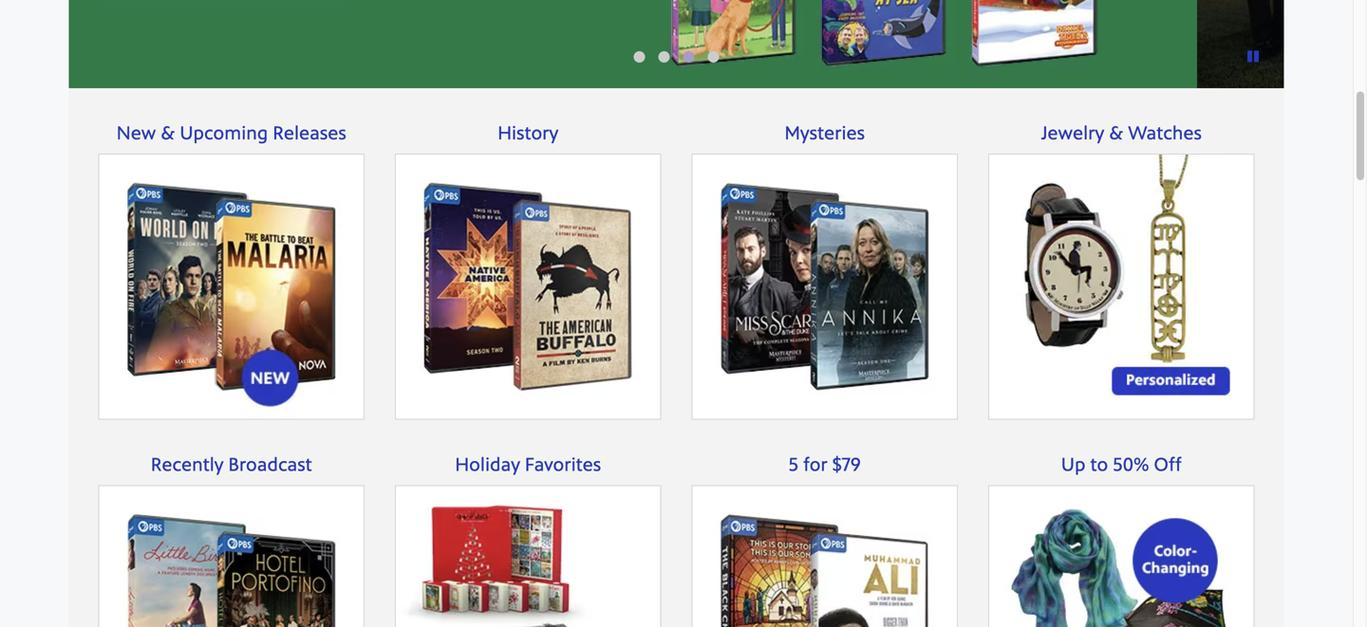 Task type: locate. For each thing, give the bounding box(es) containing it.
recently broadcast link
[[98, 450, 365, 628]]

& right jewelry
[[1109, 121, 1124, 144]]

$79
[[833, 453, 861, 476]]

jewelry & watches
[[1041, 121, 1202, 144]]

recently broadcast
[[151, 453, 312, 476]]

1 & from the left
[[161, 121, 175, 144]]

1 horizontal spatial &
[[1109, 121, 1124, 144]]

50%
[[1113, 453, 1150, 476]]

5
[[789, 453, 799, 476]]

2 & from the left
[[1109, 121, 1124, 144]]

broadcast
[[228, 453, 312, 476]]

0 horizontal spatial &
[[161, 121, 175, 144]]

&
[[161, 121, 175, 144], [1109, 121, 1124, 144]]

up to 50% off link
[[989, 450, 1255, 628]]

new
[[117, 121, 156, 144]]

jewelry
[[1041, 121, 1105, 144]]

new & upcoming releases link
[[98, 119, 365, 420]]

pause image
[[1248, 50, 1259, 63]]

& right new
[[161, 121, 175, 144]]

tab list
[[69, 44, 1284, 69]]

& for jewelry
[[1109, 121, 1124, 144]]

5 for $79
[[789, 453, 861, 476]]



Task type: describe. For each thing, give the bounding box(es) containing it.
releases
[[273, 121, 346, 144]]

for
[[803, 453, 828, 476]]

5 for $79 link
[[692, 450, 958, 628]]

history
[[498, 121, 559, 144]]

recently
[[151, 453, 224, 476]]

to
[[1091, 453, 1108, 476]]

up
[[1061, 453, 1086, 476]]

jewelry & watches link
[[989, 119, 1255, 420]]

holiday favorites
[[455, 453, 601, 476]]

off
[[1154, 453, 1182, 476]]

mysteries
[[785, 121, 865, 144]]

watches
[[1128, 121, 1202, 144]]

holiday
[[455, 453, 520, 476]]

holiday favorites link
[[395, 450, 661, 628]]

new & upcoming releases
[[117, 121, 346, 144]]

favorites
[[525, 453, 601, 476]]

history link
[[395, 119, 661, 420]]

mysteries link
[[692, 119, 958, 420]]

upcoming
[[180, 121, 268, 144]]

up to 50% off
[[1061, 453, 1182, 476]]

& for new
[[161, 121, 175, 144]]



Task type: vqa. For each thing, say whether or not it's contained in the screenshot.
2nd star image from right
no



